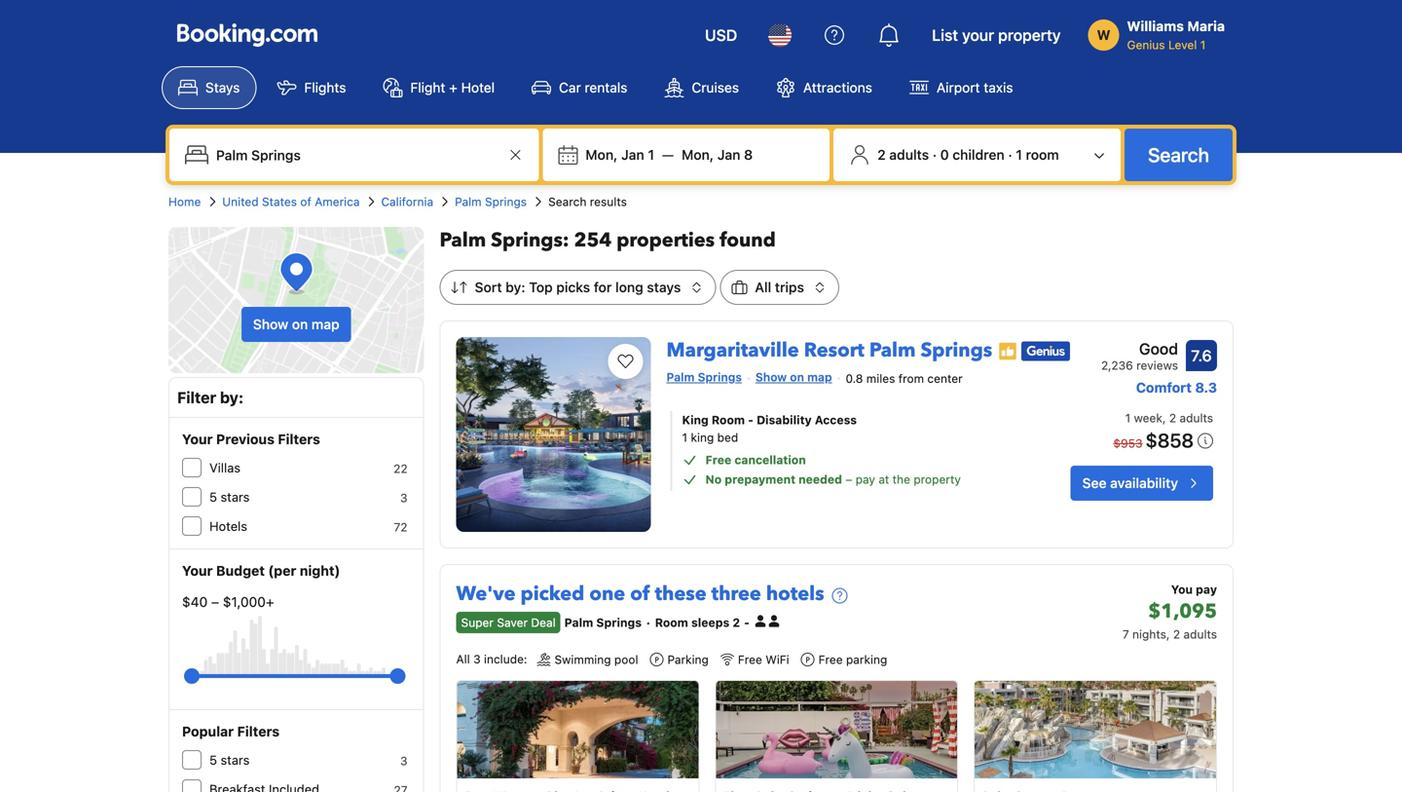 Task type: vqa. For each thing, say whether or not it's contained in the screenshot.
Moorea 165 properties
no



Task type: locate. For each thing, give the bounding box(es) containing it.
1 vertical spatial search
[[549, 195, 587, 208]]

palm right california link on the left top of page
[[455, 195, 482, 208]]

stays
[[206, 79, 240, 95]]

1 horizontal spatial palm springs
[[667, 370, 742, 384]]

1 vertical spatial by:
[[220, 388, 244, 407]]

0 vertical spatial pay
[[856, 472, 876, 486]]

flight + hotel
[[411, 79, 495, 95]]

2 stars from the top
[[221, 753, 250, 767]]

california
[[381, 195, 434, 208]]

margaritaville resort palm springs
[[667, 337, 993, 364]]

0 vertical spatial search
[[1149, 143, 1210, 166]]

all down super
[[456, 652, 470, 666]]

palm canyon resort image
[[975, 681, 1217, 778]]

1 horizontal spatial show on map
[[756, 370, 833, 384]]

· right the children at the right
[[1009, 147, 1013, 163]]

of right the states
[[300, 195, 312, 208]]

1 horizontal spatial free
[[738, 653, 763, 666]]

5 stars down popular filters
[[209, 753, 250, 767]]

property right your
[[999, 26, 1061, 44]]

5 down the villas
[[209, 490, 217, 504]]

, down $1,095
[[1167, 627, 1170, 641]]

0 vertical spatial show
[[253, 316, 289, 332]]

1 horizontal spatial all
[[755, 279, 772, 295]]

these
[[655, 581, 707, 607]]

1 horizontal spatial pay
[[1196, 583, 1218, 596]]

this property is part of our preferred partner program. it's committed to providing excellent service and good value. it'll pay us a higher commission if you make a booking. image
[[999, 342, 1018, 361]]

1 5 stars from the top
[[209, 490, 250, 504]]

mon, up 'results'
[[586, 147, 618, 163]]

mon, jan 8 button
[[674, 137, 761, 172]]

by: left top
[[506, 279, 526, 295]]

adults down "8.3"
[[1180, 411, 1214, 425]]

of inside "link"
[[300, 195, 312, 208]]

mon, right —
[[682, 147, 714, 163]]

attractions link
[[760, 66, 889, 109]]

usd
[[705, 26, 738, 44]]

wifi
[[766, 653, 790, 666]]

palm down the palm springs 'link'
[[440, 227, 486, 254]]

by:
[[506, 279, 526, 295], [220, 388, 244, 407]]

margaritaville
[[667, 337, 800, 364]]

0 horizontal spatial of
[[300, 195, 312, 208]]

margaritaville resort palm springs image
[[456, 337, 651, 532]]

2 horizontal spatial free
[[819, 653, 843, 666]]

1 vertical spatial filters
[[237, 723, 280, 739]]

1 down the maria at the top of the page
[[1201, 38, 1206, 52]]

2 right sleeps
[[733, 616, 741, 629]]

filters right popular
[[237, 723, 280, 739]]

free for free parking
[[819, 653, 843, 666]]

maria
[[1188, 18, 1226, 34]]

Where are you going? field
[[208, 137, 504, 172]]

pay right you
[[1196, 583, 1218, 596]]

search for search results
[[549, 195, 587, 208]]

king
[[682, 413, 709, 427]]

hotels
[[767, 581, 825, 607]]

all inside dropdown button
[[755, 279, 772, 295]]

0 horizontal spatial ·
[[933, 147, 937, 163]]

map inside 'button'
[[312, 316, 340, 332]]

property
[[999, 26, 1061, 44], [914, 472, 961, 486]]

0 vertical spatial stars
[[221, 490, 250, 504]]

2 inside 2 adults · 0 children · 1 room dropdown button
[[878, 147, 886, 163]]

room
[[712, 413, 745, 427], [655, 616, 689, 629]]

united states of america
[[222, 195, 360, 208]]

adults
[[890, 147, 930, 163], [1180, 411, 1214, 425], [1184, 627, 1218, 641]]

0 vertical spatial of
[[300, 195, 312, 208]]

your up $40
[[182, 563, 213, 579]]

0 vertical spatial adults
[[890, 147, 930, 163]]

show on map inside 'button'
[[253, 316, 340, 332]]

2 jan from the left
[[718, 147, 741, 163]]

good
[[1140, 340, 1179, 358]]

comfort
[[1137, 379, 1192, 396]]

at
[[879, 472, 890, 486]]

0 vertical spatial 5
[[209, 490, 217, 504]]

comfort 8.3
[[1137, 379, 1218, 396]]

1 vertical spatial property
[[914, 472, 961, 486]]

1 horizontal spatial on
[[790, 370, 805, 384]]

,
[[1163, 411, 1167, 425], [1167, 627, 1170, 641]]

•
[[646, 616, 651, 629]]

-
[[748, 413, 754, 427], [744, 616, 750, 629]]

1 vertical spatial room
[[655, 616, 689, 629]]

best western plus las brisas hotel image
[[457, 681, 699, 778]]

1 vertical spatial all
[[456, 652, 470, 666]]

0 horizontal spatial show
[[253, 316, 289, 332]]

1 horizontal spatial of
[[631, 581, 650, 607]]

by: right filter at left
[[220, 388, 244, 407]]

search inside button
[[1149, 143, 1210, 166]]

1 left week
[[1126, 411, 1131, 425]]

list your property
[[933, 26, 1061, 44]]

palm springs up springs:
[[455, 195, 527, 208]]

0 vertical spatial map
[[312, 316, 340, 332]]

1 vertical spatial pay
[[1196, 583, 1218, 596]]

palm inside the margaritaville resort palm springs link
[[870, 337, 916, 364]]

0 horizontal spatial jan
[[622, 147, 645, 163]]

5 stars up "hotels"
[[209, 490, 250, 504]]

- left disability
[[748, 413, 754, 427]]

america
[[315, 195, 360, 208]]

1 · from the left
[[933, 147, 937, 163]]

1 vertical spatial ,
[[1167, 627, 1170, 641]]

united
[[222, 195, 259, 208]]

– right needed
[[846, 472, 853, 486]]

super saver deal palm springs • room sleeps 2 -
[[461, 616, 750, 629]]

free left wifi
[[738, 653, 763, 666]]

three
[[712, 581, 762, 607]]

1 vertical spatial show on map
[[756, 370, 833, 384]]

picked
[[521, 581, 585, 607]]

free left parking
[[819, 653, 843, 666]]

2 mon, from the left
[[682, 147, 714, 163]]

stays
[[647, 279, 681, 295]]

center
[[928, 372, 963, 385]]

property right the
[[914, 472, 961, 486]]

parking
[[668, 653, 709, 666]]

all trips
[[755, 279, 805, 295]]

1 left "room"
[[1016, 147, 1023, 163]]

booking.com image
[[177, 23, 318, 47]]

the
[[893, 472, 911, 486]]

all for all trips
[[755, 279, 772, 295]]

2 vertical spatial 3
[[400, 754, 408, 768]]

on inside 'button'
[[292, 316, 308, 332]]

0 vertical spatial all
[[755, 279, 772, 295]]

1 vertical spatial –
[[211, 594, 219, 610]]

0 horizontal spatial show on map
[[253, 316, 340, 332]]

filters right previous
[[278, 431, 320, 447]]

1 horizontal spatial ·
[[1009, 147, 1013, 163]]

springs inside 'link'
[[485, 195, 527, 208]]

1 horizontal spatial jan
[[718, 147, 741, 163]]

flights link
[[261, 66, 363, 109]]

your for your previous filters
[[182, 431, 213, 447]]

5 stars
[[209, 490, 250, 504], [209, 753, 250, 767]]

filters
[[278, 431, 320, 447], [237, 723, 280, 739]]

car
[[559, 79, 581, 95]]

palm springs
[[455, 195, 527, 208], [667, 370, 742, 384]]

1 horizontal spatial mon,
[[682, 147, 714, 163]]

0 horizontal spatial all
[[456, 652, 470, 666]]

adults down $1,095
[[1184, 627, 1218, 641]]

2 · from the left
[[1009, 147, 1013, 163]]

5 down popular
[[209, 753, 217, 767]]

room right •
[[655, 616, 689, 629]]

jan left —
[[622, 147, 645, 163]]

flight
[[411, 79, 446, 95]]

1 horizontal spatial –
[[846, 472, 853, 486]]

all trips button
[[720, 270, 840, 305]]

search button
[[1125, 129, 1233, 181]]

0 vertical spatial show on map
[[253, 316, 340, 332]]

springs up springs:
[[485, 195, 527, 208]]

you
[[1172, 583, 1193, 596]]

0 vertical spatial room
[[712, 413, 745, 427]]

palm right deal
[[565, 616, 594, 629]]

2 left 0
[[878, 147, 886, 163]]

0 horizontal spatial map
[[312, 316, 340, 332]]

0 vertical spatial 5 stars
[[209, 490, 250, 504]]

0 vertical spatial by:
[[506, 279, 526, 295]]

1 horizontal spatial by:
[[506, 279, 526, 295]]

airport taxis
[[937, 79, 1014, 95]]

0 vertical spatial property
[[999, 26, 1061, 44]]

williams maria genius level 1
[[1128, 18, 1226, 52]]

1 vertical spatial of
[[631, 581, 650, 607]]

1 vertical spatial stars
[[221, 753, 250, 767]]

all left the trips
[[755, 279, 772, 295]]

, up the $858
[[1163, 411, 1167, 425]]

1 horizontal spatial search
[[1149, 143, 1210, 166]]

0 horizontal spatial pay
[[856, 472, 876, 486]]

0 vertical spatial filters
[[278, 431, 320, 447]]

popular
[[182, 723, 234, 739]]

0 horizontal spatial property
[[914, 472, 961, 486]]

night)
[[300, 563, 340, 579]]

1
[[1201, 38, 1206, 52], [648, 147, 655, 163], [1016, 147, 1023, 163], [1126, 411, 1131, 425], [682, 431, 688, 444]]

1 horizontal spatial property
[[999, 26, 1061, 44]]

of
[[300, 195, 312, 208], [631, 581, 650, 607]]

1 week , 2 adults
[[1126, 411, 1214, 425]]

your for your budget (per night)
[[182, 563, 213, 579]]

group
[[192, 661, 398, 692]]

palm springs: 254 properties found
[[440, 227, 776, 254]]

· left 0
[[933, 147, 937, 163]]

1 horizontal spatial show
[[756, 370, 787, 384]]

1 inside dropdown button
[[1016, 147, 1023, 163]]

$1,000+
[[223, 594, 274, 610]]

0 horizontal spatial free
[[706, 453, 732, 467]]

1 vertical spatial -
[[744, 616, 750, 629]]

- inside 'link'
[[748, 413, 754, 427]]

stars down popular filters
[[221, 753, 250, 767]]

w
[[1097, 27, 1111, 43]]

1 vertical spatial palm springs
[[667, 370, 742, 384]]

2 vertical spatial adults
[[1184, 627, 1218, 641]]

search results updated. palm springs: 254 properties found. element
[[440, 227, 1234, 254]]

room up bed
[[712, 413, 745, 427]]

pay inside you pay $1,095 7 nights , 2 adults
[[1196, 583, 1218, 596]]

all
[[755, 279, 772, 295], [456, 652, 470, 666]]

0 horizontal spatial by:
[[220, 388, 244, 407]]

3
[[400, 491, 408, 505], [474, 652, 481, 666], [400, 754, 408, 768]]

254
[[574, 227, 612, 254]]

2 down $1,095
[[1174, 627, 1181, 641]]

0 horizontal spatial palm springs
[[455, 195, 527, 208]]

1 vertical spatial adults
[[1180, 411, 1214, 425]]

2 5 stars from the top
[[209, 753, 250, 767]]

8
[[744, 147, 753, 163]]

room
[[1026, 147, 1060, 163]]

your previous filters
[[182, 431, 320, 447]]

– right $40
[[211, 594, 219, 610]]

super
[[461, 616, 494, 629]]

by: for sort
[[506, 279, 526, 295]]

—
[[662, 147, 674, 163]]

1 left —
[[648, 147, 655, 163]]

of up •
[[631, 581, 650, 607]]

from
[[899, 372, 925, 385]]

palm springs link
[[455, 193, 527, 210]]

22
[[394, 462, 408, 475]]

genius
[[1128, 38, 1166, 52]]

jan left the 8
[[718, 147, 741, 163]]

1 vertical spatial 5 stars
[[209, 753, 250, 767]]

1 your from the top
[[182, 431, 213, 447]]

1 vertical spatial map
[[808, 370, 833, 384]]

free up no at the bottom right of page
[[706, 453, 732, 467]]

genius discounts available at this property. image
[[1022, 342, 1071, 361], [1022, 342, 1071, 361]]

0 horizontal spatial search
[[549, 195, 587, 208]]

scored 7.6 element
[[1187, 340, 1218, 371]]

1 mon, from the left
[[586, 147, 618, 163]]

of inside button
[[631, 581, 650, 607]]

palm up 0.8 miles from center
[[870, 337, 916, 364]]

0 horizontal spatial mon,
[[586, 147, 618, 163]]

1 5 from the top
[[209, 490, 217, 504]]

airport taxis link
[[893, 66, 1030, 109]]

no prepayment needed – pay at the property
[[706, 472, 961, 486]]

2 your from the top
[[182, 563, 213, 579]]

0
[[941, 147, 950, 163]]

airport
[[937, 79, 981, 95]]

0 vertical spatial on
[[292, 316, 308, 332]]

good 2,236 reviews
[[1102, 340, 1179, 372]]

, inside you pay $1,095 7 nights , 2 adults
[[1167, 627, 1170, 641]]

palm springs down margaritaville
[[667, 370, 742, 384]]

- down three
[[744, 616, 750, 629]]

1 vertical spatial your
[[182, 563, 213, 579]]

1 vertical spatial 5
[[209, 753, 217, 767]]

0 vertical spatial palm springs
[[455, 195, 527, 208]]

pay left at
[[856, 472, 876, 486]]

your up the villas
[[182, 431, 213, 447]]

adults left 0
[[890, 147, 930, 163]]

stars up "hotels"
[[221, 490, 250, 504]]

0 vertical spatial your
[[182, 431, 213, 447]]

0 horizontal spatial on
[[292, 316, 308, 332]]

1 horizontal spatial room
[[712, 413, 745, 427]]

0 vertical spatial -
[[748, 413, 754, 427]]



Task type: describe. For each thing, give the bounding box(es) containing it.
trips
[[775, 279, 805, 295]]

we've picked one of these three hotels
[[456, 581, 825, 607]]

$858
[[1146, 429, 1194, 452]]

1 jan from the left
[[622, 147, 645, 163]]

filter by:
[[177, 388, 244, 407]]

1 inside the williams maria genius level 1
[[1201, 38, 1206, 52]]

springs down margaritaville
[[698, 370, 742, 384]]

cruises
[[692, 79, 739, 95]]

1 stars from the top
[[221, 490, 250, 504]]

rentals
[[585, 79, 628, 95]]

show inside 'button'
[[253, 316, 289, 332]]

free cancellation
[[706, 453, 806, 467]]

attractions
[[804, 79, 873, 95]]

your budget (per night)
[[182, 563, 340, 579]]

free for free cancellation
[[706, 453, 732, 467]]

free for free wifi
[[738, 653, 763, 666]]

list
[[933, 26, 959, 44]]

see availability link
[[1071, 466, 1214, 501]]

sleeps
[[692, 616, 730, 629]]

$953
[[1114, 436, 1143, 450]]

palm inside the palm springs 'link'
[[455, 195, 482, 208]]

(per
[[268, 563, 297, 579]]

1 horizontal spatial map
[[808, 370, 833, 384]]

0 horizontal spatial room
[[655, 616, 689, 629]]

car rentals link
[[515, 66, 644, 109]]

2 adults · 0 children · 1 room
[[878, 147, 1060, 163]]

+
[[449, 79, 458, 95]]

home link
[[169, 193, 201, 210]]

7.6
[[1192, 346, 1213, 365]]

hotel
[[461, 79, 495, 95]]

include:
[[484, 652, 528, 666]]

disability
[[757, 413, 812, 427]]

usd button
[[694, 12, 749, 58]]

cancellation
[[735, 453, 806, 467]]

prepayment
[[725, 472, 796, 486]]

2 inside you pay $1,095 7 nights , 2 adults
[[1174, 627, 1181, 641]]

2 up the $858
[[1170, 411, 1177, 425]]

your account menu williams maria genius level 1 element
[[1089, 9, 1233, 54]]

adults inside dropdown button
[[890, 147, 930, 163]]

show on map button
[[241, 307, 351, 342]]

by: for filter
[[220, 388, 244, 407]]

parking
[[847, 653, 888, 666]]

springs left •
[[597, 616, 642, 629]]

week
[[1135, 411, 1163, 425]]

room inside 'link'
[[712, 413, 745, 427]]

previous
[[216, 431, 275, 447]]

found
[[720, 227, 776, 254]]

nights
[[1133, 627, 1167, 641]]

reviews
[[1137, 359, 1179, 372]]

cruises link
[[648, 66, 756, 109]]

0.8 miles from center
[[846, 372, 963, 385]]

see
[[1083, 475, 1107, 491]]

children
[[953, 147, 1005, 163]]

united states of america link
[[222, 193, 360, 210]]

1 vertical spatial on
[[790, 370, 805, 384]]

1 vertical spatial show
[[756, 370, 787, 384]]

no
[[706, 472, 722, 486]]

pool
[[615, 653, 639, 666]]

sort
[[475, 279, 502, 295]]

miles
[[867, 372, 896, 385]]

flights
[[304, 79, 346, 95]]

search for search
[[1149, 143, 1210, 166]]

1 king bed
[[682, 431, 739, 444]]

home
[[169, 195, 201, 208]]

california link
[[381, 193, 434, 210]]

adults inside you pay $1,095 7 nights , 2 adults
[[1184, 627, 1218, 641]]

properties
[[617, 227, 715, 254]]

list your property link
[[921, 12, 1073, 58]]

0 horizontal spatial –
[[211, 594, 219, 610]]

availability
[[1111, 475, 1179, 491]]

long
[[616, 279, 644, 295]]

king room - disability access
[[682, 413, 857, 427]]

hotels
[[209, 519, 247, 533]]

swimming
[[555, 653, 611, 666]]

one
[[590, 581, 626, 607]]

0 vertical spatial ,
[[1163, 411, 1167, 425]]

free wifi
[[738, 653, 790, 666]]

springs up center
[[921, 337, 993, 364]]

you pay $1,095 7 nights , 2 adults
[[1123, 583, 1218, 641]]

1 left the king
[[682, 431, 688, 444]]

0.8
[[846, 372, 864, 385]]

saver
[[497, 616, 528, 629]]

2,236
[[1102, 359, 1134, 372]]

picks
[[557, 279, 590, 295]]

good element
[[1102, 337, 1179, 360]]

top
[[529, 279, 553, 295]]

resort
[[804, 337, 865, 364]]

8.3
[[1196, 379, 1218, 396]]

we've
[[456, 581, 516, 607]]

all 3 include:
[[456, 652, 528, 666]]

car rentals
[[559, 79, 628, 95]]

palm inside search results updated. palm springs: 254 properties found. element
[[440, 227, 486, 254]]

0 vertical spatial 3
[[400, 491, 408, 505]]

float palm springs - adults only image
[[716, 681, 958, 778]]

0 vertical spatial –
[[846, 472, 853, 486]]

2 5 from the top
[[209, 753, 217, 767]]

$40
[[182, 594, 208, 610]]

access
[[815, 413, 857, 427]]

states
[[262, 195, 297, 208]]

sort by: top picks for long stays
[[475, 279, 681, 295]]

1 vertical spatial 3
[[474, 652, 481, 666]]

budget
[[216, 563, 265, 579]]

7
[[1123, 627, 1130, 641]]

king room - disability access link
[[682, 411, 1012, 429]]

needed
[[799, 472, 843, 486]]

popular filters
[[182, 723, 280, 739]]

we've picked one of these three hotels button
[[456, 581, 825, 608]]

all for all 3 include:
[[456, 652, 470, 666]]

this property is part of our preferred partner program. it's committed to providing excellent service and good value. it'll pay us a higher commission if you make a booking. image
[[999, 342, 1018, 361]]

see availability
[[1083, 475, 1179, 491]]

your
[[963, 26, 995, 44]]

$1,095
[[1149, 598, 1218, 625]]

palm up king
[[667, 370, 695, 384]]

springs:
[[491, 227, 569, 254]]

free parking
[[819, 653, 888, 666]]



